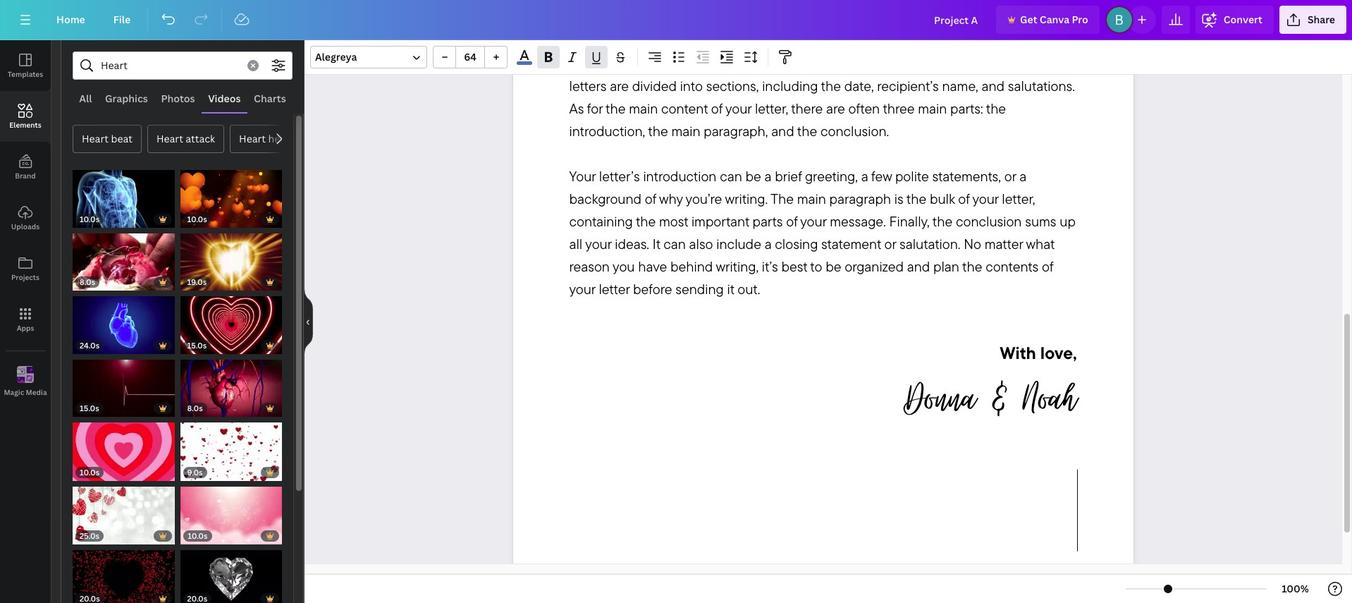 Task type: vqa. For each thing, say whether or not it's contained in the screenshot.
the Get Canva Pro BUTTON
yes



Task type: locate. For each thing, give the bounding box(es) containing it.
2 horizontal spatial heart
[[239, 132, 266, 145]]

also
[[690, 235, 713, 253]]

15.0s
[[187, 340, 207, 350], [80, 403, 99, 413]]

0 horizontal spatial letter
[[599, 280, 630, 298]]

of down sections,
[[712, 100, 723, 117]]

0 vertical spatial you're
[[580, 32, 616, 50]]

elements button
[[0, 91, 51, 142]]

sending
[[676, 280, 724, 298]]

100%
[[1282, 582, 1310, 595]]

15.0s down the 19.0s
[[187, 340, 207, 350]]

can
[[595, 55, 618, 72], [720, 167, 743, 185], [664, 235, 686, 253]]

important
[[692, 213, 750, 230]]

of right bulk
[[959, 190, 970, 208]]

are right letters
[[610, 77, 629, 95]]

main menu bar
[[0, 0, 1353, 40]]

including
[[763, 77, 818, 95]]

health
[[268, 132, 299, 145]]

and inside your letter's introduction can be a brief greeting, a few polite statements, or a background of why you're writing. the main paragraph is the bulk of your letter, containing the most important parts of your message. finally, the conclusion sums up all your ideas. it can also include a closing statement or salutation. no matter what reason you have behind writing, it's best to be organized and plan the contents of your letter before sending it out.
[[908, 258, 931, 275]]

10.0s group
[[73, 162, 175, 227], [180, 162, 282, 227], [73, 414, 175, 481], [181, 478, 282, 544]]

letter down you
[[599, 280, 630, 298]]

statement
[[822, 235, 881, 253]]

1 horizontal spatial 8.0s
[[187, 403, 203, 413]]

of down the what
[[1042, 258, 1054, 275]]

yourself,
[[773, 32, 822, 50]]

letter,
[[755, 100, 789, 117], [1002, 190, 1036, 208]]

parts
[[753, 213, 783, 230]]

heart left health
[[239, 132, 266, 145]]

0 vertical spatial letter,
[[755, 100, 789, 117]]

or up sections,
[[740, 55, 752, 72]]

alegreya button
[[310, 46, 427, 68]]

1 vertical spatial 8.0s
[[187, 403, 203, 413]]

all
[[79, 92, 92, 105]]

2 horizontal spatial or
[[1005, 167, 1017, 185]]

out.
[[738, 280, 761, 298]]

letter, down including
[[755, 100, 789, 117]]

0 vertical spatial letter
[[739, 32, 770, 50]]

home link
[[45, 6, 96, 34]]

letter, up the sums
[[1002, 190, 1036, 208]]

0 vertical spatial 15.0s
[[187, 340, 207, 350]]

magic media
[[4, 387, 47, 397]]

0 horizontal spatial 8.0s
[[80, 277, 95, 287]]

background
[[570, 190, 642, 208]]

#3b75c2 image
[[517, 62, 532, 65]]

media
[[26, 387, 47, 397]]

graphics
[[105, 92, 148, 105]]

can up writing.
[[720, 167, 743, 185]]

heart attack button
[[147, 125, 224, 153]]

1 horizontal spatial group
[[180, 541, 282, 603]]

a left brief
[[765, 167, 772, 185]]

can right you
[[595, 55, 618, 72]]

1 horizontal spatial letter,
[[1002, 190, 1036, 208]]

the
[[1015, 32, 1035, 50], [821, 77, 841, 95], [606, 100, 626, 117], [987, 100, 1007, 117], [648, 122, 668, 140], [798, 122, 818, 140], [907, 190, 927, 208], [636, 213, 656, 230], [933, 213, 953, 230], [963, 258, 983, 275]]

you're up important
[[686, 190, 723, 208]]

1 vertical spatial letter,
[[1002, 190, 1036, 208]]

before
[[633, 280, 673, 298]]

you
[[570, 55, 592, 72]]

polite
[[896, 167, 929, 185]]

often
[[849, 100, 880, 117]]

for
[[587, 100, 603, 117]]

0 horizontal spatial 15.0s group
[[73, 351, 175, 417]]

15.0s group down 24.0s on the bottom of page
[[73, 351, 175, 417]]

closing
[[775, 235, 818, 253]]

finally,
[[890, 213, 930, 230]]

apps
[[17, 323, 34, 333]]

you're right if
[[580, 32, 616, 50]]

2 heart from the left
[[157, 132, 183, 145]]

0 vertical spatial be
[[621, 55, 637, 72]]

can right it
[[664, 235, 686, 253]]

Design title text field
[[923, 6, 991, 34]]

1 vertical spatial are
[[827, 100, 846, 117]]

15.0s group down the 19.0s
[[180, 288, 282, 354]]

2 horizontal spatial can
[[720, 167, 743, 185]]

with
[[1000, 342, 1037, 363]]

1 horizontal spatial letter
[[739, 32, 770, 50]]

be up writing.
[[746, 167, 762, 185]]

0 horizontal spatial or
[[740, 55, 752, 72]]

8.0s up '24.0s' group
[[80, 277, 95, 287]]

it
[[653, 235, 661, 253]]

1 horizontal spatial or
[[885, 235, 897, 253]]

pro
[[1072, 13, 1089, 26]]

be left fun
[[621, 55, 637, 72]]

0 horizontal spatial you're
[[580, 32, 616, 50]]

1 vertical spatial letter
[[599, 280, 630, 298]]

your up conclusion
[[973, 190, 999, 208]]

projects button
[[0, 243, 51, 294]]

8.0s up the 9.0s group
[[187, 403, 203, 413]]

and right fun
[[663, 55, 686, 72]]

contents
[[986, 258, 1039, 275]]

15.0s group
[[180, 288, 282, 354], [73, 351, 175, 417]]

10.0s down 9.0s at the bottom of page
[[188, 530, 208, 541]]

2 vertical spatial or
[[885, 235, 897, 253]]

your letter's introduction can be a brief greeting, a few polite statements, or a background of why you're writing. the main paragraph is the bulk of your letter, containing the most important parts of your message. finally, the conclusion sums up all your ideas. it can also include a closing statement or salutation. no matter what reason you have behind writing, it's best to be organized and plan the contents of your letter before sending it out.
[[570, 167, 1080, 298]]

main down recipient's
[[918, 100, 947, 117]]

paragraph
[[830, 190, 892, 208]]

divided
[[632, 77, 677, 95]]

0 vertical spatial or
[[740, 55, 752, 72]]

0 horizontal spatial group
[[73, 541, 175, 603]]

containing
[[570, 213, 633, 230]]

group
[[433, 46, 508, 68], [73, 541, 175, 603], [180, 541, 282, 603]]

heart left attack
[[157, 132, 183, 145]]

8.0s
[[80, 277, 95, 287], [187, 403, 203, 413]]

1 horizontal spatial you're
[[686, 190, 723, 208]]

10.0s up 19.0s group
[[187, 213, 207, 224]]

home
[[56, 13, 85, 26]]

3 heart from the left
[[239, 132, 266, 145]]

and down needs.
[[982, 77, 1005, 95]]

videos button
[[202, 85, 247, 112]]

start.
[[1039, 32, 1068, 50]]

0 vertical spatial 8.0s
[[80, 277, 95, 287]]

from
[[985, 32, 1012, 50]]

the right parts:
[[987, 100, 1007, 117]]

projects
[[11, 272, 40, 282]]

be inside if you're thinking of writing a letter yourself, make your intentions clear from the start. you can be fun and creative or straightforward, depending on your needs. most letters are divided into sections, including the date, recipient's name, and salutations. as for the main content of your letter, there are often three main parts: the introduction, the main paragraph, and the conclusion.
[[621, 55, 637, 72]]

heart left beat
[[82, 132, 109, 145]]

24.0s group
[[73, 288, 175, 354]]

your
[[861, 32, 887, 50], [939, 55, 965, 72], [726, 100, 752, 117], [973, 190, 999, 208], [801, 213, 827, 230], [586, 235, 612, 253], [570, 280, 596, 298]]

date,
[[845, 77, 874, 95]]

1 vertical spatial you're
[[686, 190, 723, 208]]

main right the
[[798, 190, 827, 208]]

be
[[621, 55, 637, 72], [746, 167, 762, 185], [826, 258, 842, 275]]

letters
[[570, 77, 607, 95]]

paragraph,
[[704, 122, 768, 140]]

and down 'salutation.'
[[908, 258, 931, 275]]

if
[[570, 32, 577, 50]]

if you're thinking of writing a letter yourself, make your intentions clear from the start. you can be fun and creative or straightforward, depending on your needs. most letters are divided into sections, including the date, recipient's name, and salutations. as for the main content of your letter, there are often three main parts: the introduction, the main paragraph, and the conclusion.
[[570, 32, 1078, 140]]

main
[[629, 100, 658, 117], [918, 100, 947, 117], [672, 122, 701, 140], [798, 190, 827, 208]]

0 horizontal spatial letter,
[[755, 100, 789, 117]]

greeting,
[[805, 167, 858, 185]]

letter left yourself,
[[739, 32, 770, 50]]

or up organized
[[885, 235, 897, 253]]

15.0s down 24.0s on the bottom of page
[[80, 403, 99, 413]]

statements,
[[933, 167, 1002, 185]]

1 vertical spatial 8.0s group
[[180, 351, 282, 417]]

1 horizontal spatial can
[[664, 235, 686, 253]]

0 horizontal spatial be
[[621, 55, 637, 72]]

introduction,
[[570, 122, 645, 140]]

1 heart from the left
[[82, 132, 109, 145]]

all button
[[73, 85, 99, 112]]

be right to
[[826, 258, 842, 275]]

the right for
[[606, 100, 626, 117]]

your right on
[[939, 55, 965, 72]]

– – number field
[[461, 50, 480, 63]]

0 horizontal spatial heart
[[82, 132, 109, 145]]

2 vertical spatial can
[[664, 235, 686, 253]]

videos
[[208, 92, 241, 105]]

templates
[[8, 69, 43, 79]]

25.0s group
[[73, 478, 175, 544]]

are left often
[[827, 100, 846, 117]]

with love, donna & noa h
[[905, 342, 1077, 428]]

0 vertical spatial can
[[595, 55, 618, 72]]

clear
[[953, 32, 982, 50]]

you're inside your letter's introduction can be a brief greeting, a few polite statements, or a background of why you're writing. the main paragraph is the bulk of your letter, containing the most important parts of your message. finally, the conclusion sums up all your ideas. it can also include a closing statement or salutation. no matter what reason you have behind writing, it's best to be organized and plan the contents of your letter before sending it out.
[[686, 190, 723, 208]]

1 horizontal spatial be
[[746, 167, 762, 185]]

8.0s for the top 8.0s group
[[80, 277, 95, 287]]

2 horizontal spatial be
[[826, 258, 842, 275]]

letter inside your letter's introduction can be a brief greeting, a few polite statements, or a background of why you're writing. the main paragraph is the bulk of your letter, containing the most important parts of your message. finally, the conclusion sums up all your ideas. it can also include a closing statement or salutation. no matter what reason you have behind writing, it's best to be organized and plan the contents of your letter before sending it out.
[[599, 280, 630, 298]]

plan
[[934, 258, 960, 275]]

0 horizontal spatial 8.0s group
[[73, 225, 175, 291]]

8.0s group
[[73, 225, 175, 291], [180, 351, 282, 417]]

0 horizontal spatial 15.0s
[[80, 403, 99, 413]]

or right statements, on the top
[[1005, 167, 1017, 185]]

salutations.
[[1008, 77, 1076, 95]]

a right writing
[[729, 32, 736, 50]]

photos
[[161, 92, 195, 105]]

your up closing at the right top
[[801, 213, 827, 230]]

0 horizontal spatial can
[[595, 55, 618, 72]]

canva
[[1040, 13, 1070, 26]]

templates button
[[0, 40, 51, 91]]

brief
[[775, 167, 802, 185]]

0 horizontal spatial are
[[610, 77, 629, 95]]

it
[[728, 280, 735, 298]]

a down parts
[[765, 235, 772, 253]]

1 horizontal spatial heart
[[157, 132, 183, 145]]

brand button
[[0, 142, 51, 193]]



Task type: describe. For each thing, give the bounding box(es) containing it.
of up closing at the right top
[[787, 213, 798, 230]]

of left writing
[[671, 32, 682, 50]]

writing.
[[725, 190, 768, 208]]

include
[[717, 235, 762, 253]]

of left why
[[645, 190, 657, 208]]

beat
[[111, 132, 133, 145]]

main down divided
[[629, 100, 658, 117]]

1 horizontal spatial 8.0s group
[[180, 351, 282, 417]]

creative
[[689, 55, 737, 72]]

elements
[[9, 120, 41, 130]]

or inside if you're thinking of writing a letter yourself, make your intentions clear from the start. you can be fun and creative or straightforward, depending on your needs. most letters are divided into sections, including the date, recipient's name, and salutations. as for the main content of your letter, there are often three main parts: the introduction, the main paragraph, and the conclusion.
[[740, 55, 752, 72]]

conclusion.
[[821, 122, 889, 140]]

heart beat
[[82, 132, 133, 145]]

name,
[[943, 77, 979, 95]]

the down there
[[798, 122, 818, 140]]

get canva pro button
[[997, 6, 1100, 34]]

thinking
[[619, 32, 667, 50]]

hide image
[[304, 288, 313, 355]]

magic media button
[[0, 356, 51, 407]]

letter, inside if you're thinking of writing a letter yourself, make your intentions clear from the start. you can be fun and creative or straightforward, depending on your needs. most letters are divided into sections, including the date, recipient's name, and salutations. as for the main content of your letter, there are often three main parts: the introduction, the main paragraph, and the conclusion.
[[755, 100, 789, 117]]

convert button
[[1196, 6, 1274, 34]]

behind
[[671, 258, 713, 275]]

8.0s for 8.0s group to the right
[[187, 403, 203, 413]]

brand
[[15, 171, 36, 181]]

the up it
[[636, 213, 656, 230]]

photos button
[[155, 85, 202, 112]]

your right all
[[586, 235, 612, 253]]

few
[[872, 167, 892, 185]]

1 horizontal spatial 15.0s group
[[180, 288, 282, 354]]

a inside if you're thinking of writing a letter yourself, make your intentions clear from the start. you can be fun and creative or straightforward, depending on your needs. most letters are divided into sections, including the date, recipient's name, and salutations. as for the main content of your letter, there are often three main parts: the introduction, the main paragraph, and the conclusion.
[[729, 32, 736, 50]]

heart health button
[[230, 125, 308, 153]]

you're inside if you're thinking of writing a letter yourself, make your intentions clear from the start. you can be fun and creative or straightforward, depending on your needs. most letters are divided into sections, including the date, recipient's name, and salutations. as for the main content of your letter, there are often three main parts: the introduction, the main paragraph, and the conclusion.
[[580, 32, 616, 50]]

all
[[570, 235, 583, 253]]

writing
[[685, 32, 725, 50]]

main inside your letter's introduction can be a brief greeting, a few polite statements, or a background of why you're writing. the main paragraph is the bulk of your letter, containing the most important parts of your message. finally, the conclusion sums up all your ideas. it can also include a closing statement or salutation. no matter what reason you have behind writing, it's best to be organized and plan the contents of your letter before sending it out.
[[798, 190, 827, 208]]

your down reason
[[570, 280, 596, 298]]

is
[[895, 190, 904, 208]]

1 vertical spatial 15.0s
[[80, 403, 99, 413]]

introduction
[[644, 167, 717, 185]]

letter, inside your letter's introduction can be a brief greeting, a few polite statements, or a background of why you're writing. the main paragraph is the bulk of your letter, containing the most important parts of your message. finally, the conclusion sums up all your ideas. it can also include a closing statement or salutation. no matter what reason you have behind writing, it's best to be organized and plan the contents of your letter before sending it out.
[[1002, 190, 1036, 208]]

the down bulk
[[933, 213, 953, 230]]

conclusion
[[956, 213, 1022, 230]]

h
[[1063, 370, 1077, 428]]

best
[[782, 258, 808, 275]]

charts button
[[247, 85, 293, 112]]

get
[[1021, 13, 1038, 26]]

and down there
[[772, 122, 795, 140]]

main down content
[[672, 122, 701, 140]]

letter inside if you're thinking of writing a letter yourself, make your intentions clear from the start. you can be fun and creative or straightforward, depending on your needs. most letters are divided into sections, including the date, recipient's name, and salutations. as for the main content of your letter, there are often three main parts: the introduction, the main paragraph, and the conclusion.
[[739, 32, 770, 50]]

depending
[[851, 55, 917, 72]]

donna
[[905, 370, 976, 428]]

most
[[659, 213, 688, 230]]

can inside if you're thinking of writing a letter yourself, make your intentions clear from the start. you can be fun and creative or straightforward, depending on your needs. most letters are divided into sections, including the date, recipient's name, and salutations. as for the main content of your letter, there are often three main parts: the introduction, the main paragraph, and the conclusion.
[[595, 55, 618, 72]]

love,
[[1041, 342, 1077, 363]]

as
[[570, 100, 584, 117]]

the down content
[[648, 122, 668, 140]]

sections,
[[706, 77, 759, 95]]

1 vertical spatial can
[[720, 167, 743, 185]]

why
[[659, 190, 683, 208]]

organized
[[845, 258, 904, 275]]

attack
[[186, 132, 215, 145]]

reason
[[570, 258, 610, 275]]

magic
[[4, 387, 24, 397]]

the down no
[[963, 258, 983, 275]]

your up depending
[[861, 32, 887, 50]]

heart attack
[[157, 132, 215, 145]]

a left few
[[862, 167, 869, 185]]

100% button
[[1273, 578, 1319, 600]]

message.
[[830, 213, 886, 230]]

Search elements search field
[[101, 52, 239, 79]]

three
[[883, 100, 915, 117]]

0 vertical spatial are
[[610, 77, 629, 95]]

heart for heart beat
[[82, 132, 109, 145]]

19.0s group
[[180, 225, 282, 291]]

sums
[[1026, 213, 1057, 230]]

10.0s right uploads button
[[80, 213, 100, 224]]

it's
[[762, 258, 779, 275]]

most
[[1012, 55, 1041, 72]]

get canva pro
[[1021, 13, 1089, 26]]

24.0s
[[80, 340, 100, 350]]

fun
[[640, 55, 659, 72]]

apps button
[[0, 294, 51, 345]]

2 horizontal spatial group
[[433, 46, 508, 68]]

have
[[638, 258, 667, 275]]

the down get
[[1015, 32, 1035, 50]]

heart health
[[239, 132, 299, 145]]

uploads
[[11, 221, 40, 231]]

9.0s group
[[180, 414, 282, 481]]

2 vertical spatial be
[[826, 258, 842, 275]]

9.0s
[[187, 467, 203, 477]]

10.0s up 25.0s group
[[80, 467, 100, 477]]

19.0s
[[187, 277, 207, 287]]

you
[[613, 258, 635, 275]]

noa
[[1024, 370, 1063, 428]]

file button
[[102, 6, 142, 34]]

1 horizontal spatial are
[[827, 100, 846, 117]]

0 vertical spatial 8.0s group
[[73, 225, 175, 291]]

1 vertical spatial be
[[746, 167, 762, 185]]

the right is
[[907, 190, 927, 208]]

1 horizontal spatial 15.0s
[[187, 340, 207, 350]]

on
[[921, 55, 936, 72]]

your up paragraph,
[[726, 100, 752, 117]]

bulk
[[930, 190, 955, 208]]

salutation.
[[900, 235, 961, 253]]

heart for heart health
[[239, 132, 266, 145]]

matter
[[985, 235, 1024, 253]]

your
[[570, 167, 596, 185]]

needs.
[[969, 55, 1009, 72]]

1 vertical spatial or
[[1005, 167, 1017, 185]]

heart for heart attack
[[157, 132, 183, 145]]

convert
[[1224, 13, 1263, 26]]

&
[[990, 370, 1010, 428]]

what
[[1027, 235, 1055, 253]]

up
[[1060, 213, 1076, 230]]

the
[[771, 190, 794, 208]]

alegreya
[[315, 50, 357, 63]]

a up the sums
[[1020, 167, 1027, 185]]

writing,
[[716, 258, 759, 275]]

the left date,
[[821, 77, 841, 95]]

graphics button
[[99, 85, 155, 112]]

side panel tab list
[[0, 40, 51, 407]]



